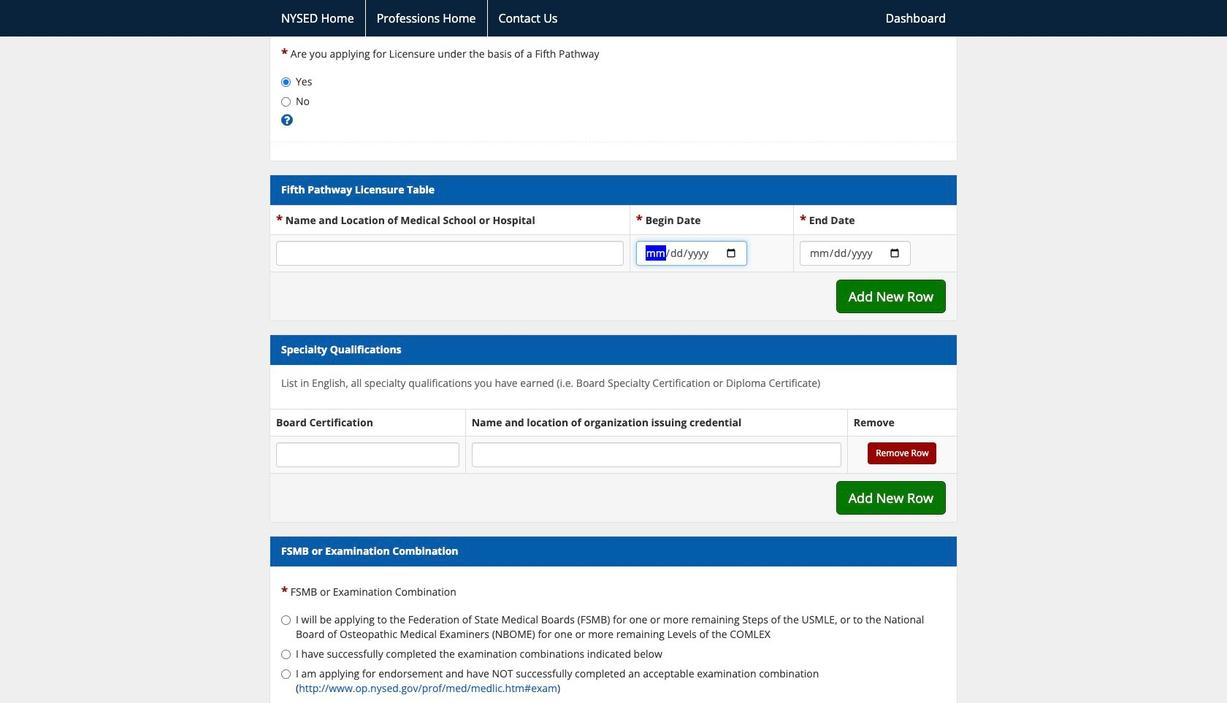 Task type: locate. For each thing, give the bounding box(es) containing it.
mm/dd/yyyy date field
[[636, 241, 747, 266], [800, 241, 911, 266]]

2 mm/dd/yyyy date field from the left
[[800, 241, 911, 266]]

1 mm/dd/yyyy date field from the left
[[636, 241, 747, 266]]

0 horizontal spatial mm/dd/yyyy date field
[[636, 241, 747, 266]]

None radio
[[281, 78, 291, 87], [281, 97, 291, 107], [281, 616, 291, 625], [281, 650, 291, 660], [281, 670, 291, 679], [281, 78, 291, 87], [281, 97, 291, 107], [281, 616, 291, 625], [281, 650, 291, 660], [281, 670, 291, 679]]

1 horizontal spatial mm/dd/yyyy date field
[[800, 241, 911, 266]]

help information image
[[281, 116, 293, 126]]

None text field
[[276, 241, 624, 266]]

None text field
[[276, 443, 459, 468], [472, 443, 841, 468], [276, 443, 459, 468], [472, 443, 841, 468]]



Task type: vqa. For each thing, say whether or not it's contained in the screenshot.
ENTER PHONE NUMBER (OPTIONAL) text box
no



